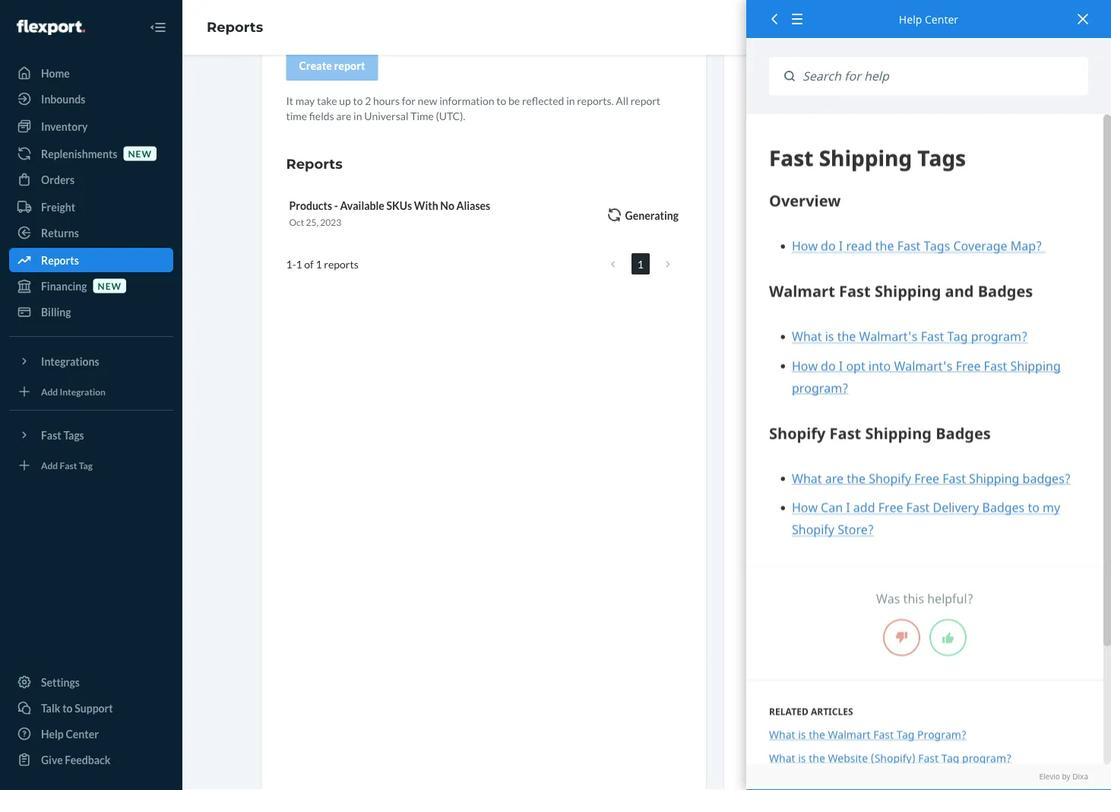 Task type: locate. For each thing, give the bounding box(es) containing it.
0 horizontal spatial reports link
[[9, 248, 173, 272]]

inbounds for inbounds - monthly reconciliation
[[752, 146, 796, 159]]

0 vertical spatial lot
[[805, 283, 821, 295]]

products - skus with linked aliases button
[[749, 630, 997, 664]]

tracking down inventory - lot tracking and fefo (all products)
[[823, 317, 861, 330]]

the left the website
[[809, 751, 826, 765]]

1 horizontal spatial help
[[900, 12, 923, 26]]

2 horizontal spatial tag
[[942, 751, 960, 765]]

- left monthly
[[798, 146, 801, 159]]

- for 1 - 1 of 1 reports
[[293, 258, 296, 270]]

to left 2 at the left
[[353, 94, 363, 107]]

1 - 1 of 1 reports
[[286, 258, 359, 270]]

submitted
[[825, 77, 873, 90]]

0 vertical spatial add
[[41, 386, 58, 397]]

with for products - all skus with alias counts
[[844, 537, 868, 550]]

2 vertical spatial reports
[[41, 254, 79, 267]]

this
[[904, 591, 925, 607]]

all up orders - shipments at the right bottom of page
[[793, 435, 806, 448]]

- down claims - claims submitted
[[798, 111, 801, 124]]

- left credits
[[783, 43, 787, 56]]

products
[[289, 199, 332, 212], [752, 537, 794, 550], [752, 606, 794, 619], [752, 640, 794, 653]]

no
[[441, 199, 455, 212], [900, 606, 914, 619]]

with for products - available skus with no aliases
[[874, 606, 898, 619]]

1 horizontal spatial reports
[[207, 19, 263, 35]]

2 vertical spatial inbounds
[[752, 146, 796, 159]]

- down related at the bottom right of the page
[[791, 743, 795, 756]]

center up the search search box at the right top
[[926, 12, 959, 26]]

1 claims from the left
[[752, 77, 784, 90]]

Search search field
[[796, 57, 1089, 95]]

lot down inventory - levels today
[[805, 283, 821, 295]]

1 vertical spatial reports
[[286, 155, 343, 172]]

all inside it may take up to 2 hours for new information to be reflected in reports. all report time fields are in universal time (utc).
[[616, 94, 629, 107]]

inventory - lot tracking and fefo (single product)
[[752, 317, 941, 345]]

1 vertical spatial aliases
[[916, 606, 949, 619]]

in
[[567, 94, 575, 107], [354, 109, 362, 122], [832, 366, 841, 379]]

1 vertical spatial is
[[799, 751, 807, 765]]

1 tracking from the top
[[823, 283, 861, 295]]

1 vertical spatial help center
[[41, 727, 99, 740]]

returns down freight
[[41, 226, 79, 239]]

- down fulfillment
[[796, 537, 800, 550]]

0 horizontal spatial new
[[98, 280, 122, 291]]

- left levels on the right of the page
[[800, 248, 803, 261]]

2 is from the top
[[799, 751, 807, 765]]

1 vertical spatial no
[[900, 606, 914, 619]]

inbounds for inbounds - inventory reconciliation
[[752, 111, 796, 124]]

-
[[783, 43, 787, 56], [786, 77, 789, 90], [798, 111, 801, 124], [798, 146, 801, 159], [334, 199, 338, 212], [800, 248, 803, 261], [293, 258, 296, 270], [800, 283, 803, 295], [800, 317, 803, 330], [800, 366, 803, 379], [835, 400, 838, 413], [787, 435, 791, 448], [787, 469, 791, 482], [787, 503, 790, 516], [796, 537, 800, 550], [796, 606, 800, 619], [796, 640, 800, 653], [830, 674, 834, 687], [791, 708, 795, 721], [791, 743, 795, 756]]

2 horizontal spatial new
[[418, 94, 438, 107]]

all inside "button"
[[802, 537, 815, 550]]

1 vertical spatial fefo
[[882, 317, 909, 330]]

freight
[[41, 200, 75, 213]]

all down related articles
[[797, 743, 810, 756]]

- up articles
[[830, 674, 834, 687]]

reserve down long
[[840, 400, 878, 413]]

the down return
[[809, 727, 826, 741]]

inbounds down claims - claims submitted
[[752, 111, 796, 124]]

reserve
[[840, 400, 878, 413], [752, 674, 790, 687]]

all right "reports."
[[616, 94, 629, 107]]

0 horizontal spatial no
[[441, 199, 455, 212]]

new up orders 'link'
[[128, 148, 152, 159]]

products inside products - skus with linked aliases button
[[752, 640, 794, 653]]

inbounds link
[[9, 87, 173, 111]]

1 vertical spatial reports link
[[9, 248, 173, 272]]

2 lot from the top
[[805, 317, 821, 330]]

products - available skus with no aliases oct 25, 2023
[[289, 199, 491, 228]]

in right are
[[354, 109, 362, 122]]

help
[[900, 12, 923, 26], [41, 727, 64, 740]]

for inside button
[[868, 503, 882, 516]]

1 horizontal spatial no
[[900, 606, 914, 619]]

1 vertical spatial available
[[802, 606, 845, 619]]

- left of at the top of the page
[[293, 258, 296, 270]]

(all
[[911, 283, 925, 295]]

add for add fast tag
[[41, 460, 58, 471]]

fast left tags
[[41, 429, 61, 441]]

0 horizontal spatial help center
[[41, 727, 99, 740]]

1 what from the top
[[770, 727, 796, 741]]

products for products - all skus with alias counts
[[752, 537, 794, 550]]

- up reserve storage - orders & transfers
[[796, 640, 800, 653]]

all for returns - all return items by skus
[[797, 708, 810, 721]]

fefo left (single
[[882, 317, 909, 330]]

1 horizontal spatial claims
[[791, 77, 823, 90]]

2 horizontal spatial reports
[[286, 155, 343, 172]]

fast down tags
[[60, 460, 77, 471]]

products for products - available skus with no aliases
[[752, 606, 794, 619]]

- left shipments
[[787, 469, 791, 482]]

report right "reports."
[[631, 94, 661, 107]]

with inside 'button'
[[874, 606, 898, 619]]

help center
[[900, 12, 959, 26], [41, 727, 99, 740]]

0 horizontal spatial claims
[[752, 77, 784, 90]]

aliases for products - available skus with no aliases
[[916, 606, 949, 619]]

- for inventory - levels today
[[800, 248, 803, 261]]

and down 'inventory - lot tracking and fefo (all products)' button
[[863, 317, 880, 330]]

new up billing link
[[98, 280, 122, 291]]

help center up the search search box at the right top
[[900, 12, 959, 26]]

support
[[75, 702, 113, 715]]

is up returns - all returns
[[799, 727, 807, 741]]

inbounds - monthly reconciliation
[[752, 146, 911, 159]]

orders up shipments
[[808, 435, 841, 448]]

- up products - skus with linked aliases
[[796, 606, 800, 619]]

add left integration
[[41, 386, 58, 397]]

- left return
[[791, 708, 795, 721]]

0 horizontal spatial tag
[[79, 460, 93, 471]]

all for products - all skus with alias counts
[[802, 537, 815, 550]]

orders left the &
[[836, 674, 869, 687]]

transfers
[[881, 674, 924, 687]]

orders
[[41, 173, 75, 186], [752, 435, 785, 448], [808, 435, 841, 448], [752, 469, 785, 482], [836, 674, 869, 687]]

0 vertical spatial the
[[809, 727, 826, 741]]

with inside button
[[829, 640, 853, 653]]

1 1 from the left
[[286, 258, 293, 270]]

2 and from the top
[[863, 317, 880, 330]]

- for pricing - fulfillment fees for skus
[[787, 503, 790, 516]]

0 horizontal spatial report
[[334, 59, 365, 72]]

report right create
[[334, 59, 365, 72]]

may
[[296, 94, 315, 107]]

orders up freight
[[41, 173, 75, 186]]

new for replenishments
[[128, 148, 152, 159]]

- for returns - all returns
[[791, 743, 795, 756]]

is left the website
[[799, 751, 807, 765]]

1 horizontal spatial reports link
[[207, 19, 263, 35]]

alias
[[870, 537, 892, 550]]

0 horizontal spatial reserve
[[752, 674, 790, 687]]

products for products - skus with linked aliases
[[752, 640, 794, 653]]

products inside products - available skus with no aliases oct 25, 2023
[[289, 199, 332, 212]]

the
[[809, 727, 826, 741], [809, 751, 826, 765]]

tracking
[[823, 283, 861, 295], [823, 317, 861, 330]]

tracking inside 'inventory - lot tracking and fefo (all products)' button
[[823, 283, 861, 295]]

products up the 25,
[[289, 199, 332, 212]]

returns up returns - all returns
[[752, 708, 789, 721]]

1 vertical spatial storage
[[880, 400, 916, 413]]

fast inside fast tags dropdown button
[[41, 429, 61, 441]]

1 fefo from the top
[[882, 283, 909, 295]]

and for (all
[[863, 283, 880, 295]]

credits
[[789, 43, 823, 56]]

by left dixa
[[1063, 772, 1071, 782]]

2 vertical spatial tag
[[942, 751, 960, 765]]

1 horizontal spatial report
[[631, 94, 661, 107]]

reconciliation inside button
[[851, 111, 917, 124]]

2 fefo from the top
[[882, 317, 909, 330]]

1 horizontal spatial new
[[128, 148, 152, 159]]

1 vertical spatial the
[[809, 751, 826, 765]]

inbounds down home
[[41, 92, 85, 105]]

are
[[336, 109, 352, 122]]

what up returns - all returns
[[770, 727, 796, 741]]

products up products - skus with linked aliases
[[752, 606, 794, 619]]

tag
[[79, 460, 93, 471], [897, 727, 915, 741], [942, 751, 960, 765]]

returns - all return items by skus button
[[749, 698, 997, 732]]

1 is from the top
[[799, 727, 807, 741]]

0 vertical spatial reports link
[[207, 19, 263, 35]]

0 vertical spatial reports
[[207, 19, 263, 35]]

help up give
[[41, 727, 64, 740]]

for
[[402, 94, 416, 107], [868, 503, 882, 516]]

returns for returns - all return items by skus
[[752, 708, 789, 721]]

all for orders - all orders
[[793, 435, 806, 448]]

lot up units
[[805, 317, 821, 330]]

lot for inventory - lot tracking and fefo (single product)
[[805, 317, 821, 330]]

tracking down 'today'
[[823, 283, 861, 295]]

0 vertical spatial help center
[[900, 12, 959, 26]]

all down fulfillment
[[802, 537, 815, 550]]

1 vertical spatial reconciliation
[[845, 146, 911, 159]]

fast up elevio by dixa link
[[919, 751, 939, 765]]

- inside "button"
[[796, 537, 800, 550]]

reports link
[[207, 19, 263, 35], [9, 248, 173, 272]]

inventory details - reserve storage
[[752, 400, 916, 413]]

1 horizontal spatial by
[[1063, 772, 1071, 782]]

&
[[871, 674, 879, 687]]

storage right term
[[894, 366, 930, 379]]

2 horizontal spatial in
[[832, 366, 841, 379]]

- for orders - all orders
[[787, 435, 791, 448]]

inbounds left monthly
[[752, 146, 796, 159]]

1 vertical spatial report
[[631, 94, 661, 107]]

fefo
[[882, 283, 909, 295], [882, 317, 909, 330]]

- for products - available skus with no aliases oct 25, 2023
[[334, 199, 338, 212]]

to left be
[[497, 94, 507, 107]]

in left "reports."
[[567, 94, 575, 107]]

0 vertical spatial for
[[402, 94, 416, 107]]

0 vertical spatial what
[[770, 727, 796, 741]]

billing left credits
[[752, 43, 781, 56]]

of
[[304, 258, 314, 270]]

helpful?
[[928, 591, 974, 607]]

claims down credits
[[791, 77, 823, 90]]

inventory down inventory - levels today
[[752, 283, 798, 295]]

orders for orders - all orders
[[752, 435, 785, 448]]

reflected
[[522, 94, 565, 107]]

1 lot from the top
[[805, 283, 821, 295]]

0 horizontal spatial billing
[[41, 305, 71, 318]]

0 vertical spatial reconciliation
[[851, 111, 917, 124]]

for up time
[[402, 94, 416, 107]]

inventory for inventory - units in long term storage
[[752, 366, 798, 379]]

is for website
[[799, 751, 807, 765]]

2 add from the top
[[41, 460, 58, 471]]

and for (single
[[863, 317, 880, 330]]

inventory inside 'inventory - lot tracking and fefo (single product)'
[[752, 317, 798, 330]]

billing inside 'button'
[[752, 43, 781, 56]]

give feedback
[[41, 753, 111, 766]]

what down related at the bottom right of the page
[[770, 751, 796, 765]]

tracking inside 'inventory - lot tracking and fefo (single product)'
[[823, 317, 861, 330]]

available up 2023
[[340, 199, 385, 212]]

1 horizontal spatial to
[[353, 94, 363, 107]]

products - all skus with alias counts
[[752, 537, 928, 550]]

1 the from the top
[[809, 727, 826, 741]]

1 vertical spatial reserve
[[752, 674, 790, 687]]

related articles
[[770, 705, 854, 718]]

elevio by dixa link
[[770, 772, 1089, 783]]

fast
[[41, 429, 61, 441], [60, 460, 77, 471], [874, 727, 894, 741], [919, 751, 939, 765]]

- for returns - all return items by skus
[[791, 708, 795, 721]]

new for financing
[[98, 280, 122, 291]]

returns down related at the bottom right of the page
[[752, 743, 789, 756]]

0 vertical spatial help
[[900, 12, 923, 26]]

0 vertical spatial report
[[334, 59, 365, 72]]

tracking for (single
[[823, 317, 861, 330]]

related
[[770, 705, 809, 718]]

universal
[[364, 109, 409, 122]]

details
[[800, 400, 833, 413]]

1 vertical spatial help
[[41, 727, 64, 740]]

inbounds - inventory reconciliation
[[752, 111, 917, 124]]

orders inside 'link'
[[41, 173, 75, 186]]

aliases inside 'button'
[[916, 606, 949, 619]]

products down "pricing"
[[752, 537, 794, 550]]

tag down fast tags dropdown button
[[79, 460, 93, 471]]

give
[[41, 753, 63, 766]]

reconciliation down the claims - claims submitted button on the top right
[[851, 111, 917, 124]]

1 and from the top
[[863, 283, 880, 295]]

and
[[863, 283, 880, 295], [863, 317, 880, 330]]

available up products - skus with linked aliases
[[802, 606, 845, 619]]

4 1 from the left
[[638, 258, 644, 270]]

1 vertical spatial for
[[868, 503, 882, 516]]

reconciliation for inbounds - inventory reconciliation
[[851, 111, 917, 124]]

by right items
[[875, 708, 886, 721]]

for right fees
[[868, 503, 882, 516]]

tag up (shopify)
[[897, 727, 915, 741]]

0 vertical spatial tracking
[[823, 283, 861, 295]]

pricing - fulfillment fees for skus
[[752, 503, 909, 516]]

chevron left image
[[611, 259, 616, 270]]

inventory up orders - all orders
[[752, 400, 798, 413]]

center inside help center link
[[66, 727, 99, 740]]

0 vertical spatial available
[[340, 199, 385, 212]]

returns for returns
[[41, 226, 79, 239]]

inventory
[[803, 111, 849, 124], [41, 120, 88, 133], [752, 248, 798, 261], [752, 283, 798, 295], [752, 317, 798, 330], [752, 366, 798, 379], [752, 400, 798, 413]]

0 horizontal spatial by
[[875, 708, 886, 721]]

what for what is the walmart fast tag program?
[[770, 727, 796, 741]]

1 vertical spatial tracking
[[823, 317, 861, 330]]

- down inventory - levels today
[[800, 283, 803, 295]]

tag down program?
[[942, 751, 960, 765]]

is for walmart
[[799, 727, 807, 741]]

to
[[353, 94, 363, 107], [497, 94, 507, 107], [62, 702, 73, 715]]

1 vertical spatial lot
[[805, 317, 821, 330]]

0 horizontal spatial in
[[354, 109, 362, 122]]

1 vertical spatial in
[[354, 109, 362, 122]]

talk
[[41, 702, 60, 715]]

up
[[339, 94, 351, 107]]

1 horizontal spatial available
[[802, 606, 845, 619]]

- up inventory - units in long term storage
[[800, 317, 803, 330]]

inbounds
[[41, 92, 85, 105], [752, 111, 796, 124], [752, 146, 796, 159]]

fefo for (all
[[882, 283, 909, 295]]

with inside products - available skus with no aliases oct 25, 2023
[[414, 199, 439, 212]]

1 vertical spatial new
[[128, 148, 152, 159]]

- down billing - credits report
[[786, 77, 789, 90]]

the for website
[[809, 751, 826, 765]]

orders up "pricing"
[[752, 469, 785, 482]]

inventory up the product)
[[752, 317, 798, 330]]

aliases
[[457, 199, 491, 212], [916, 606, 949, 619], [888, 640, 921, 653]]

storage down term
[[880, 400, 916, 413]]

help up billing - credits report 'button'
[[900, 12, 923, 26]]

no inside products - available skus with no aliases oct 25, 2023
[[441, 199, 455, 212]]

all left return
[[797, 708, 810, 721]]

1 horizontal spatial in
[[567, 94, 575, 107]]

1
[[286, 258, 293, 270], [296, 258, 302, 270], [316, 258, 322, 270], [638, 258, 644, 270]]

1 vertical spatial billing
[[41, 305, 71, 318]]

no inside products - available skus with no aliases 'button'
[[900, 606, 914, 619]]

replenishments
[[41, 147, 117, 160]]

0 horizontal spatial help
[[41, 727, 64, 740]]

- inside products - available skus with no aliases oct 25, 2023
[[334, 199, 338, 212]]

2 vertical spatial new
[[98, 280, 122, 291]]

1 vertical spatial inbounds
[[752, 111, 796, 124]]

reconciliation down inbounds - inventory reconciliation button in the right top of the page
[[845, 146, 911, 159]]

0 vertical spatial reserve
[[840, 400, 878, 413]]

it may take up to 2 hours for new information to be reflected in reports. all report time fields are in universal time (utc).
[[286, 94, 661, 122]]

- inside button
[[798, 146, 801, 159]]

0 vertical spatial new
[[418, 94, 438, 107]]

0 vertical spatial inbounds
[[41, 92, 85, 105]]

1 add from the top
[[41, 386, 58, 397]]

billing
[[752, 43, 781, 56], [41, 305, 71, 318]]

lot inside 'inventory - lot tracking and fefo (single product)'
[[805, 317, 821, 330]]

monthly
[[803, 146, 843, 159]]

reconciliation inside button
[[845, 146, 911, 159]]

with inside "button"
[[844, 537, 868, 550]]

0 vertical spatial aliases
[[457, 199, 491, 212]]

billing for billing
[[41, 305, 71, 318]]

in inside button
[[832, 366, 841, 379]]

billing - credits report
[[752, 43, 858, 56]]

0 vertical spatial in
[[567, 94, 575, 107]]

(shopify)
[[871, 751, 916, 765]]

center down talk to support
[[66, 727, 99, 740]]

reserve up related at the bottom right of the page
[[752, 674, 790, 687]]

reports
[[324, 258, 359, 270]]

in left long
[[832, 366, 841, 379]]

add down fast tags
[[41, 460, 58, 471]]

orders for orders
[[41, 173, 75, 186]]

0 vertical spatial is
[[799, 727, 807, 741]]

1 vertical spatial add
[[41, 460, 58, 471]]

1 vertical spatial what
[[770, 751, 796, 765]]

1 vertical spatial center
[[66, 727, 99, 740]]

available for products - available skus with no aliases oct 25, 2023
[[340, 199, 385, 212]]

all for returns - all returns
[[797, 743, 810, 756]]

add integration link
[[9, 380, 173, 404]]

1 horizontal spatial help center
[[900, 12, 959, 26]]

products up related at the bottom right of the page
[[752, 640, 794, 653]]

products inside products - available skus with no aliases 'button'
[[752, 606, 794, 619]]

- inside 'inventory - lot tracking and fefo (single product)'
[[800, 317, 803, 330]]

1 horizontal spatial reserve
[[840, 400, 878, 413]]

available inside products - available skus with no aliases oct 25, 2023
[[340, 199, 385, 212]]

lot
[[805, 283, 821, 295], [805, 317, 821, 330]]

0 vertical spatial fefo
[[882, 283, 909, 295]]

claims - claims submitted button
[[749, 67, 997, 101]]

settings
[[41, 676, 80, 689]]

skus inside button
[[802, 640, 827, 653]]

2 the from the top
[[809, 751, 826, 765]]

- up 2023
[[334, 199, 338, 212]]

1 horizontal spatial billing
[[752, 43, 781, 56]]

1 horizontal spatial center
[[926, 12, 959, 26]]

1 vertical spatial and
[[863, 317, 880, 330]]

help center up give feedback
[[41, 727, 99, 740]]

skus inside "button"
[[817, 537, 842, 550]]

be
[[509, 94, 520, 107]]

reports.
[[577, 94, 614, 107]]

oct
[[289, 217, 304, 228]]

available for products - available skus with no aliases
[[802, 606, 845, 619]]

- for inventory - lot tracking and fefo (all products)
[[800, 283, 803, 295]]

available inside products - available skus with no aliases 'button'
[[802, 606, 845, 619]]

0 vertical spatial billing
[[752, 43, 781, 56]]

2 vertical spatial in
[[832, 366, 841, 379]]

0 vertical spatial and
[[863, 283, 880, 295]]

inventory left levels on the right of the page
[[752, 248, 798, 261]]

- for inventory - units in long term storage
[[800, 366, 803, 379]]

inventory for inventory - levels today
[[752, 248, 798, 261]]

fefo left (all in the top right of the page
[[882, 283, 909, 295]]

with for products - available skus with no aliases oct 25, 2023
[[414, 199, 439, 212]]

tracking for (all
[[823, 283, 861, 295]]

0 horizontal spatial center
[[66, 727, 99, 740]]

2 tracking from the top
[[823, 317, 861, 330]]

inventory link
[[9, 114, 173, 138]]

0 vertical spatial no
[[441, 199, 455, 212]]

0 vertical spatial by
[[875, 708, 886, 721]]

all
[[616, 94, 629, 107], [793, 435, 806, 448], [802, 537, 815, 550], [797, 708, 810, 721], [797, 743, 810, 756]]

aliases for products - available skus with no aliases oct 25, 2023
[[457, 199, 491, 212]]

billing down "financing"
[[41, 305, 71, 318]]

- for inbounds - inventory reconciliation
[[798, 111, 801, 124]]

inbounds inside button
[[752, 146, 796, 159]]

2 vertical spatial aliases
[[888, 640, 921, 653]]

billing link
[[9, 300, 173, 324]]

orders up orders - shipments at the right bottom of page
[[752, 435, 785, 448]]

inbounds inside button
[[752, 111, 796, 124]]

0 vertical spatial tag
[[79, 460, 93, 471]]

report
[[826, 43, 858, 56]]

- up orders - shipments at the right bottom of page
[[787, 435, 791, 448]]

add integration
[[41, 386, 106, 397]]

fefo inside 'inventory - lot tracking and fefo (single product)'
[[882, 317, 909, 330]]

0 horizontal spatial reports
[[41, 254, 79, 267]]

it
[[286, 94, 294, 107]]

what is the walmart fast tag program?
[[770, 727, 967, 741]]

available
[[340, 199, 385, 212], [802, 606, 845, 619]]

inventory for inventory details - reserve storage
[[752, 400, 798, 413]]

lot for inventory - lot tracking and fefo (all products)
[[805, 283, 821, 295]]

and down the inventory - levels today button
[[863, 283, 880, 295]]

new up time
[[418, 94, 438, 107]]

0 horizontal spatial available
[[340, 199, 385, 212]]

- for inbounds - monthly reconciliation
[[798, 146, 801, 159]]

1 horizontal spatial for
[[868, 503, 882, 516]]

claims down billing - credits report
[[752, 77, 784, 90]]

0 horizontal spatial to
[[62, 702, 73, 715]]

- left units
[[800, 366, 803, 379]]

1 vertical spatial tag
[[897, 727, 915, 741]]

1 horizontal spatial tag
[[897, 727, 915, 741]]

2 what from the top
[[770, 751, 796, 765]]

products inside products - all skus with alias counts "button"
[[752, 537, 794, 550]]

and inside 'inventory - lot tracking and fefo (single product)'
[[863, 317, 880, 330]]

for inside it may take up to 2 hours for new information to be reflected in reports. all report time fields are in universal time (utc).
[[402, 94, 416, 107]]

0 vertical spatial storage
[[894, 366, 930, 379]]

2 claims from the left
[[791, 77, 823, 90]]

0 horizontal spatial for
[[402, 94, 416, 107]]

fast inside "add fast tag" link
[[60, 460, 77, 471]]

inventory for inventory - lot tracking and fefo (single product)
[[752, 317, 798, 330]]

aliases inside products - available skus with no aliases oct 25, 2023
[[457, 199, 491, 212]]

1 vertical spatial by
[[1063, 772, 1071, 782]]

help center link
[[9, 722, 173, 746]]

inventory - units in long term storage
[[752, 366, 930, 379]]



Task type: vqa. For each thing, say whether or not it's contained in the screenshot.
"Open account menu" image
no



Task type: describe. For each thing, give the bounding box(es) containing it.
return
[[812, 708, 844, 721]]

product)
[[752, 332, 792, 345]]

no for products - available skus with no aliases
[[900, 606, 914, 619]]

units
[[805, 366, 830, 379]]

orders - all orders button
[[749, 424, 997, 459]]

fast tags button
[[9, 423, 173, 447]]

products - all skus with alias counts button
[[749, 527, 997, 561]]

products - available skus with no aliases button
[[749, 596, 997, 630]]

orders - shipments button
[[749, 459, 997, 493]]

program?
[[963, 751, 1012, 765]]

elevio
[[1040, 772, 1061, 782]]

create
[[299, 59, 332, 72]]

walmart
[[829, 727, 871, 741]]

was this helpful?
[[877, 591, 974, 607]]

articles
[[811, 705, 854, 718]]

(utc).
[[436, 109, 466, 122]]

inventory - levels today
[[752, 248, 864, 261]]

- for claims - claims submitted
[[786, 77, 789, 90]]

what is the website (shopify) fast tag program?
[[770, 751, 1012, 765]]

- for products - available skus with no aliases
[[796, 606, 800, 619]]

integration
[[60, 386, 106, 397]]

add fast tag
[[41, 460, 93, 471]]

billing for billing - credits report
[[752, 43, 781, 56]]

dixa
[[1073, 772, 1089, 782]]

fefo for (single
[[882, 317, 909, 330]]

was
[[877, 591, 901, 607]]

no for products - available skus with no aliases oct 25, 2023
[[441, 199, 455, 212]]

returns down walmart
[[812, 743, 849, 756]]

skus inside products - available skus with no aliases oct 25, 2023
[[387, 199, 412, 212]]

claims - claims submitted
[[752, 77, 873, 90]]

pricing
[[752, 503, 785, 516]]

2
[[365, 94, 371, 107]]

reserve storage - orders & transfers button
[[749, 664, 997, 698]]

- right details
[[835, 400, 838, 413]]

3 1 from the left
[[316, 258, 322, 270]]

time
[[286, 109, 307, 122]]

inventory details - reserve storage button
[[749, 390, 997, 424]]

- for billing - credits report
[[783, 43, 787, 56]]

returns link
[[9, 221, 173, 245]]

what for what is the website (shopify) fast tag program?
[[770, 751, 796, 765]]

close navigation image
[[149, 18, 167, 37]]

talk to support button
[[9, 696, 173, 720]]

fast up what is the website (shopify) fast tag program?
[[874, 727, 894, 741]]

orders - shipments
[[752, 469, 842, 482]]

orders for orders - shipments
[[752, 469, 785, 482]]

talk to support
[[41, 702, 113, 715]]

home
[[41, 67, 70, 79]]

new inside it may take up to 2 hours for new information to be reflected in reports. all report time fields are in universal time (utc).
[[418, 94, 438, 107]]

fields
[[309, 109, 334, 122]]

take
[[317, 94, 337, 107]]

products - skus with linked aliases
[[752, 640, 921, 653]]

report inside it may take up to 2 hours for new information to be reflected in reports. all report time fields are in universal time (utc).
[[631, 94, 661, 107]]

- for products - all skus with alias counts
[[796, 537, 800, 550]]

reconciliation for inbounds - monthly reconciliation
[[845, 146, 911, 159]]

items
[[846, 708, 873, 721]]

- for orders - shipments
[[787, 469, 791, 482]]

website
[[829, 751, 869, 765]]

information
[[440, 94, 495, 107]]

returns for returns - all returns
[[752, 743, 789, 756]]

report inside button
[[334, 59, 365, 72]]

aliases inside button
[[888, 640, 921, 653]]

- for inventory - lot tracking and fefo (single product)
[[800, 317, 803, 330]]

hours
[[373, 94, 400, 107]]

add fast tag link
[[9, 453, 173, 478]]

settings link
[[9, 670, 173, 694]]

inventory for inventory - lot tracking and fefo (all products)
[[752, 283, 798, 295]]

products)
[[927, 283, 972, 295]]

inbounds - inventory reconciliation button
[[749, 101, 997, 135]]

give feedback button
[[9, 748, 173, 772]]

0 vertical spatial center
[[926, 12, 959, 26]]

inventory up the replenishments at the top of page
[[41, 120, 88, 133]]

fees
[[845, 503, 866, 516]]

fast tags
[[41, 429, 84, 441]]

by inside button
[[875, 708, 886, 721]]

inventory up monthly
[[803, 111, 849, 124]]

products for products - available skus with no aliases oct 25, 2023
[[289, 199, 332, 212]]

integrations button
[[9, 349, 173, 373]]

feedback
[[65, 753, 111, 766]]

counts
[[894, 537, 928, 550]]

billing - credits report button
[[749, 33, 997, 67]]

1 link
[[632, 253, 650, 275]]

tags
[[63, 429, 84, 441]]

returns - all return items by skus
[[752, 708, 913, 721]]

shipments
[[793, 469, 842, 482]]

add for add integration
[[41, 386, 58, 397]]

2023
[[320, 217, 342, 228]]

program?
[[918, 727, 967, 741]]

financing
[[41, 279, 87, 292]]

2 1 from the left
[[296, 258, 302, 270]]

levels
[[805, 248, 834, 261]]

time
[[411, 109, 434, 122]]

inbounds for inbounds
[[41, 92, 85, 105]]

create report button
[[286, 50, 378, 81]]

inbounds - monthly reconciliation button
[[749, 135, 997, 170]]

1 inside "link"
[[638, 258, 644, 270]]

skus inside 'button'
[[847, 606, 872, 619]]

inventory - levels today button
[[749, 238, 997, 272]]

long
[[843, 366, 866, 379]]

reserve storage - orders & transfers
[[752, 674, 924, 687]]

term
[[868, 366, 892, 379]]

fulfillment
[[792, 503, 843, 516]]

today
[[836, 248, 864, 261]]

home link
[[9, 61, 173, 85]]

returns - all returns
[[752, 743, 849, 756]]

pricing - fulfillment fees for skus button
[[749, 493, 997, 527]]

to inside talk to support button
[[62, 702, 73, 715]]

chevron right image
[[666, 259, 671, 270]]

- for products - skus with linked aliases
[[796, 640, 800, 653]]

the for walmart
[[809, 727, 826, 741]]

elevio by dixa
[[1040, 772, 1089, 782]]

2 vertical spatial storage
[[792, 674, 828, 687]]

flexport logo image
[[17, 20, 85, 35]]

2 horizontal spatial to
[[497, 94, 507, 107]]



